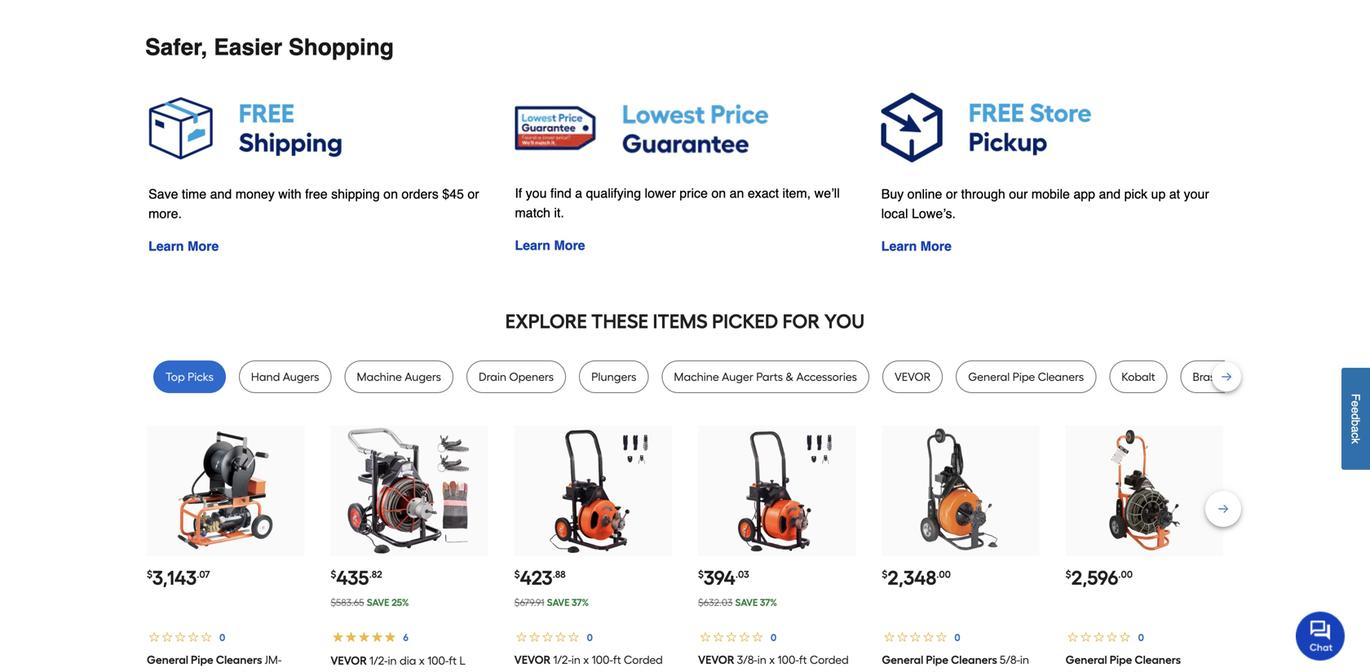 Task type: vqa. For each thing, say whether or not it's contained in the screenshot.
Add
no



Task type: locate. For each thing, give the bounding box(es) containing it.
e up d
[[1349, 401, 1362, 407]]

1 horizontal spatial learn more
[[515, 238, 585, 253]]

save left 25%
[[367, 596, 389, 608]]

a right find
[[575, 186, 582, 201]]

0 vertical spatial a
[[575, 186, 582, 201]]

augers for hand augers
[[283, 370, 319, 384]]

or up lowe's.
[[946, 186, 958, 201]]

or right $45
[[468, 186, 479, 201]]

37% right $632.03
[[760, 596, 777, 608]]

$45
[[442, 186, 464, 201]]

learn more for if you find a qualifying lower price on an exact item, we'll match it.
[[515, 238, 585, 253]]

save
[[367, 596, 389, 608], [547, 596, 570, 608], [735, 596, 758, 608]]

item,
[[783, 186, 811, 201]]

4 $ from the left
[[698, 568, 704, 580]]

2 horizontal spatial learn
[[881, 238, 917, 253]]

$ inside $ 3,143 .07
[[147, 568, 153, 580]]

augers left drain
[[405, 370, 441, 384]]

1 horizontal spatial augers
[[405, 370, 441, 384]]

machine for machine auger parts & accessories
[[674, 370, 719, 384]]

.00 inside $ 2,348 .00
[[937, 568, 951, 580]]

37%
[[572, 596, 589, 608], [760, 596, 777, 608]]

37% right the $679.91
[[572, 596, 589, 608]]

.03
[[736, 568, 749, 580]]

f
[[1349, 394, 1362, 401]]

1 horizontal spatial more
[[554, 238, 585, 253]]

b
[[1349, 420, 1362, 426]]

0 horizontal spatial and
[[210, 186, 232, 201]]

match
[[515, 205, 550, 220]]

6 $ from the left
[[1066, 568, 1071, 580]]

our
[[1009, 186, 1028, 201]]

1 vertical spatial a
[[1349, 426, 1362, 432]]

$ for 423
[[514, 568, 520, 580]]

general pipe cleaners link for 2,348
[[882, 653, 1032, 672]]

a up k
[[1349, 426, 1362, 432]]

learn for save time and money with free shipping on orders $45 or more.
[[148, 238, 184, 253]]

hand
[[251, 370, 280, 384]]

0 horizontal spatial augers
[[283, 370, 319, 384]]

$ 394 .03
[[698, 566, 749, 590]]

vevor link down $679.91 save 37%
[[514, 653, 666, 672]]

machine augers
[[357, 370, 441, 384]]

free
[[305, 186, 328, 201]]

and right app
[[1099, 186, 1121, 201]]

0 horizontal spatial learn more link
[[148, 238, 219, 253]]

1 horizontal spatial and
[[1099, 186, 1121, 201]]

augers right hand
[[283, 370, 319, 384]]

vevor 3/8-in x 100-ft corded machine auger with retractable handle and steel core cable image
[[714, 428, 840, 554]]

1 horizontal spatial 37%
[[760, 596, 777, 608]]

more down it.
[[554, 238, 585, 253]]

and right time
[[210, 186, 232, 201]]

learn more down it.
[[515, 238, 585, 253]]

1 vevor link from the left
[[514, 653, 666, 672]]

general pipe cleaners link
[[147, 653, 298, 672], [882, 653, 1032, 672], [1066, 653, 1221, 672]]

2 horizontal spatial learn more link
[[881, 238, 952, 253]]

.00
[[937, 568, 951, 580], [1118, 568, 1133, 580]]

2 $ from the left
[[331, 568, 336, 580]]

1 horizontal spatial a
[[1349, 426, 1362, 432]]

.00 inside $ 2,596 .00
[[1118, 568, 1133, 580]]

0 horizontal spatial a
[[575, 186, 582, 201]]

$632.03
[[698, 596, 733, 608]]

$ inside the $ 394 .03
[[698, 568, 704, 580]]

$ inside $ 2,348 .00
[[882, 568, 888, 580]]

items
[[653, 309, 708, 333]]

0 horizontal spatial 37%
[[572, 596, 589, 608]]

general for 2,596
[[1066, 653, 1107, 667]]

learn more link down lowe's.
[[881, 238, 952, 253]]

more for or
[[921, 238, 952, 253]]

0 horizontal spatial save
[[367, 596, 389, 608]]

2,348
[[888, 566, 937, 590]]

k
[[1349, 438, 1362, 444]]

learn down local
[[881, 238, 917, 253]]

100-
[[427, 654, 449, 667]]

galvanized
[[331, 670, 390, 672]]

top
[[166, 370, 185, 384]]

learn more
[[515, 238, 585, 253], [148, 238, 219, 253], [881, 238, 952, 253]]

0 horizontal spatial learn more
[[148, 238, 219, 253]]

5 $ from the left
[[882, 568, 888, 580]]

2 or from the left
[[946, 186, 958, 201]]

0 horizontal spatial or
[[468, 186, 479, 201]]

$
[[147, 568, 153, 580], [331, 568, 336, 580], [514, 568, 520, 580], [698, 568, 704, 580], [882, 568, 888, 580], [1066, 568, 1071, 580]]

f e e d b a c k button
[[1342, 368, 1370, 470]]

more down time
[[188, 238, 219, 253]]

1 and from the left
[[210, 186, 232, 201]]

.00 for 2,348
[[937, 568, 951, 580]]

0 horizontal spatial on
[[383, 186, 398, 201]]

orders
[[402, 186, 439, 201]]

2 augers from the left
[[405, 370, 441, 384]]

$ inside $ 435 .82
[[331, 568, 336, 580]]

1 machine from the left
[[357, 370, 402, 384]]

buy online or through our mobile app and pick up at your local lowe's.
[[881, 186, 1209, 221]]

a inside if you find a qualifying lower price on an exact item, we'll match it.
[[575, 186, 582, 201]]

$ inside "$ 423 .88"
[[514, 568, 520, 580]]

on left an
[[712, 186, 726, 201]]

x
[[419, 654, 425, 667]]

or
[[468, 186, 479, 201], [946, 186, 958, 201]]

learn down more.
[[148, 238, 184, 253]]

1 horizontal spatial .00
[[1118, 568, 1133, 580]]

2 machine from the left
[[674, 370, 719, 384]]

3 general pipe cleaners link from the left
[[1066, 653, 1221, 672]]

find
[[550, 186, 572, 201]]

picks
[[188, 370, 214, 384]]

save down .03
[[735, 596, 758, 608]]

0 horizontal spatial vevor link
[[514, 653, 666, 672]]

and inside save time and money with free shipping on orders $45 or more.
[[210, 186, 232, 201]]

learn more for buy online or through our mobile app and pick up at your local lowe's.
[[881, 238, 952, 253]]

2 general pipe cleaners link from the left
[[882, 653, 1032, 672]]

save down the .88
[[547, 596, 570, 608]]

for
[[783, 309, 820, 333]]

accessories
[[796, 370, 857, 384]]

vevor link
[[514, 653, 666, 672], [698, 653, 850, 672]]

on inside if you find a qualifying lower price on an exact item, we'll match it.
[[712, 186, 726, 201]]

in
[[388, 654, 397, 667]]

f e e d b a c k
[[1349, 394, 1362, 444]]

2 horizontal spatial save
[[735, 596, 758, 608]]

vevor link down "$632.03 save 37%"
[[698, 653, 850, 672]]

learn
[[515, 238, 550, 253], [148, 238, 184, 253], [881, 238, 917, 253]]

a inside button
[[1349, 426, 1362, 432]]

1 horizontal spatial machine
[[674, 370, 719, 384]]

1 horizontal spatial save
[[547, 596, 570, 608]]

general for 3,143
[[147, 653, 188, 667]]

if you find a qualifying lower price on an exact item, we'll match it.
[[515, 186, 840, 220]]

online
[[908, 186, 942, 201]]

e
[[1349, 401, 1362, 407], [1349, 407, 1362, 413]]

3 save from the left
[[735, 596, 758, 608]]

lowest price guarantee. image
[[515, 86, 855, 167]]

cleaners for 3,143
[[216, 653, 262, 667]]

1 augers from the left
[[283, 370, 319, 384]]

1 general pipe cleaners link from the left
[[147, 653, 298, 672]]

learn more for save time and money with free shipping on orders $45 or more.
[[148, 238, 219, 253]]

1 or from the left
[[468, 186, 479, 201]]

2 horizontal spatial general pipe cleaners link
[[1066, 653, 1221, 672]]

1 horizontal spatial learn
[[515, 238, 550, 253]]

machine for machine augers
[[357, 370, 402, 384]]

cleaners for 2,596
[[1135, 653, 1181, 667]]

augers
[[283, 370, 319, 384], [405, 370, 441, 384]]

pick
[[1124, 186, 1148, 201]]

vevor
[[895, 370, 931, 384], [514, 653, 551, 667], [698, 653, 735, 667], [331, 654, 367, 667]]

2 horizontal spatial more
[[921, 238, 952, 253]]

explore these items picked for you
[[505, 309, 865, 333]]

learn more down more.
[[148, 238, 219, 253]]

pipe
[[1013, 370, 1035, 384], [191, 653, 213, 667], [926, 653, 949, 667], [1110, 653, 1132, 667]]

2 save from the left
[[547, 596, 570, 608]]

3 $ from the left
[[514, 568, 520, 580]]

save for 435
[[367, 596, 389, 608]]

pipe for 2,348
[[926, 653, 949, 667]]

brasscraft
[[1193, 370, 1248, 384]]

2 .00 from the left
[[1118, 568, 1133, 580]]

exact
[[748, 186, 779, 201]]

$ inside $ 2,596 .00
[[1066, 568, 1071, 580]]

learn more link down more.
[[148, 238, 219, 253]]

1 horizontal spatial on
[[712, 186, 726, 201]]

and
[[210, 186, 232, 201], [1099, 186, 1121, 201]]

2 and from the left
[[1099, 186, 1121, 201]]

1 $ from the left
[[147, 568, 153, 580]]

2 horizontal spatial learn more
[[881, 238, 952, 253]]

2 vevor link from the left
[[698, 653, 850, 672]]

1 save from the left
[[367, 596, 389, 608]]

learn down match
[[515, 238, 550, 253]]

1 37% from the left
[[572, 596, 589, 608]]

e up "b"
[[1349, 407, 1362, 413]]

learn more link for if you find a qualifying lower price on an exact item, we'll match it.
[[515, 238, 585, 253]]

drain
[[479, 370, 506, 384]]

explore
[[505, 309, 587, 333]]

save for 423
[[547, 596, 570, 608]]

$ 423 .88
[[514, 566, 566, 590]]

general pipe cleaners
[[968, 370, 1084, 384], [147, 653, 262, 667], [882, 653, 997, 667], [1066, 653, 1181, 667]]

general
[[968, 370, 1010, 384], [147, 653, 188, 667], [882, 653, 924, 667], [1066, 653, 1107, 667]]

on left orders
[[383, 186, 398, 201]]

on
[[712, 186, 726, 201], [383, 186, 398, 201]]

$ for 394
[[698, 568, 704, 580]]

learn for buy online or through our mobile app and pick up at your local lowe's.
[[881, 238, 917, 253]]

2 37% from the left
[[760, 596, 777, 608]]

money
[[235, 186, 275, 201]]

1 horizontal spatial general pipe cleaners link
[[882, 653, 1032, 672]]

0 horizontal spatial machine
[[357, 370, 402, 384]]

0 horizontal spatial more
[[188, 238, 219, 253]]

pipe for 2,596
[[1110, 653, 1132, 667]]

learn more link for buy online or through our mobile app and pick up at your local lowe's.
[[881, 238, 952, 253]]

1 .00 from the left
[[937, 568, 951, 580]]

on inside save time and money with free shipping on orders $45 or more.
[[383, 186, 398, 201]]

learn more down lowe's.
[[881, 238, 952, 253]]

0 horizontal spatial learn
[[148, 238, 184, 253]]

0 horizontal spatial general pipe cleaners link
[[147, 653, 298, 672]]

more down lowe's.
[[921, 238, 952, 253]]

1 horizontal spatial vevor link
[[698, 653, 850, 672]]

augers for machine augers
[[405, 370, 441, 384]]

learn more link down it.
[[515, 238, 585, 253]]

shopping
[[289, 34, 394, 60]]

general pipe cleaners link for 3,143
[[147, 653, 298, 672]]

1 horizontal spatial learn more link
[[515, 238, 585, 253]]

$679.91 save 37%
[[514, 596, 589, 608]]

0 horizontal spatial .00
[[937, 568, 951, 580]]

1 horizontal spatial or
[[946, 186, 958, 201]]

machine
[[357, 370, 402, 384], [674, 370, 719, 384]]

save
[[148, 186, 178, 201]]



Task type: describe. For each thing, give the bounding box(es) containing it.
general for 2,348
[[882, 653, 924, 667]]

$583.65 save 25%
[[331, 596, 409, 608]]

d
[[1349, 413, 1362, 420]]

vevor for 435
[[331, 654, 367, 667]]

3,143
[[153, 566, 197, 590]]

vevor 1/2-in dia x 100-ft l galvanized wire machine auger image
[[346, 428, 473, 554]]

vevor link for 394
[[698, 653, 850, 672]]

.88
[[553, 568, 566, 580]]

&
[[786, 370, 794, 384]]

hand augers
[[251, 370, 319, 384]]

37% for 394
[[760, 596, 777, 608]]

l
[[460, 654, 466, 667]]

up
[[1151, 186, 1166, 201]]

.07
[[197, 568, 210, 580]]

if
[[515, 186, 522, 201]]

435
[[336, 566, 369, 590]]

2 e from the top
[[1349, 407, 1362, 413]]

save for 394
[[735, 596, 758, 608]]

$ 2,348 .00
[[882, 566, 951, 590]]

safer, easier shopping
[[145, 34, 394, 60]]

dia
[[400, 654, 416, 667]]

mobile
[[1032, 186, 1070, 201]]

more.
[[148, 206, 182, 221]]

$ for 435
[[331, 568, 336, 580]]

chat invite button image
[[1296, 611, 1346, 661]]

safer,
[[145, 34, 207, 60]]

pipe for 3,143
[[191, 653, 213, 667]]

1 e from the top
[[1349, 401, 1362, 407]]

general pipe cleaners for 2,348
[[882, 653, 997, 667]]

25%
[[392, 596, 409, 608]]

vevor link for 423
[[514, 653, 666, 672]]

you
[[824, 309, 865, 333]]

vevor 1/2-in x 100-ft corded machine auger with retractable handle and steel core cable image
[[530, 428, 656, 554]]

c
[[1349, 432, 1362, 438]]

learn for if you find a qualifying lower price on an exact item, we'll match it.
[[515, 238, 550, 253]]

your
[[1184, 186, 1209, 201]]

.82
[[369, 568, 382, 580]]

lower
[[645, 186, 676, 201]]

394
[[704, 566, 736, 590]]

$632.03 save 37%
[[698, 596, 777, 608]]

drain openers
[[479, 370, 554, 384]]

kobalt
[[1122, 370, 1155, 384]]

on for orders
[[383, 186, 398, 201]]

and inside buy online or through our mobile app and pick up at your local lowe's.
[[1099, 186, 1121, 201]]

these
[[591, 309, 649, 333]]

through
[[961, 186, 1005, 201]]

plungers
[[591, 370, 637, 384]]

$ 435 .82
[[331, 566, 382, 590]]

vevor for 394
[[698, 653, 735, 667]]

shipping
[[331, 186, 380, 201]]

easier
[[214, 34, 282, 60]]

an
[[730, 186, 744, 201]]

auger
[[722, 370, 754, 384]]

with
[[278, 186, 301, 201]]

price
[[680, 186, 708, 201]]

more for and
[[188, 238, 219, 253]]

37% for 423
[[572, 596, 589, 608]]

or inside save time and money with free shipping on orders $45 or more.
[[468, 186, 479, 201]]

machine auger parts & accessories
[[674, 370, 857, 384]]

parts
[[756, 370, 783, 384]]

2,596
[[1071, 566, 1118, 590]]

$ 2,596 .00
[[1066, 566, 1133, 590]]

lowe's.
[[912, 206, 956, 221]]

openers
[[509, 370, 554, 384]]

save time and money with free shipping on orders $45 or more.
[[148, 186, 479, 221]]

$679.91
[[514, 596, 544, 608]]

$ for 2,348
[[882, 568, 888, 580]]

vevor for 423
[[514, 653, 551, 667]]

$ for 3,143
[[147, 568, 153, 580]]

on for an
[[712, 186, 726, 201]]

you
[[526, 186, 547, 201]]

general pipe cleaners for 2,596
[[1066, 653, 1181, 667]]

1/2-in dia x 100-ft l galvanized wire machin
[[331, 654, 466, 672]]

top picks
[[166, 370, 214, 384]]

we'll
[[815, 186, 840, 201]]

cleaners for 2,348
[[951, 653, 997, 667]]

qualifying
[[586, 186, 641, 201]]

general pipe cleaners link for 2,596
[[1066, 653, 1221, 672]]

general pipe cleaners jm-1450 water jetter gas tool - clear grease, sand, and ice - compact and portable - metal construction image
[[163, 428, 289, 554]]

picked
[[712, 309, 778, 333]]

free store pickup. image
[[881, 86, 1222, 168]]

$ for 2,596
[[1066, 568, 1071, 580]]

time
[[182, 186, 206, 201]]

1/2-
[[370, 654, 388, 667]]

general pipe cleaners speedrooter 92r metal drain snake - clears tree roots & tough stoppages in 3-in-10-in drains - 100ft flexicore cable - open cage design image
[[1081, 428, 1208, 554]]

general pipe cleaners for 3,143
[[147, 653, 262, 667]]

app
[[1074, 186, 1095, 201]]

general pipe cleaners 5/8-in dia x 100-ft l machine auger, 0.5 hp, corded, drain, commercial/residential image
[[898, 428, 1024, 554]]

at
[[1169, 186, 1180, 201]]

$583.65
[[331, 596, 364, 608]]

ft
[[449, 654, 457, 667]]

423
[[520, 566, 553, 590]]

local
[[881, 206, 908, 221]]

.00 for 2,596
[[1118, 568, 1133, 580]]

$ 3,143 .07
[[147, 566, 210, 590]]

free shipping. image
[[148, 86, 489, 168]]

it.
[[554, 205, 564, 220]]

learn more link for save time and money with free shipping on orders $45 or more.
[[148, 238, 219, 253]]

or inside buy online or through our mobile app and pick up at your local lowe's.
[[946, 186, 958, 201]]

buy
[[881, 186, 904, 201]]

wire
[[392, 670, 416, 672]]

more for find
[[554, 238, 585, 253]]



